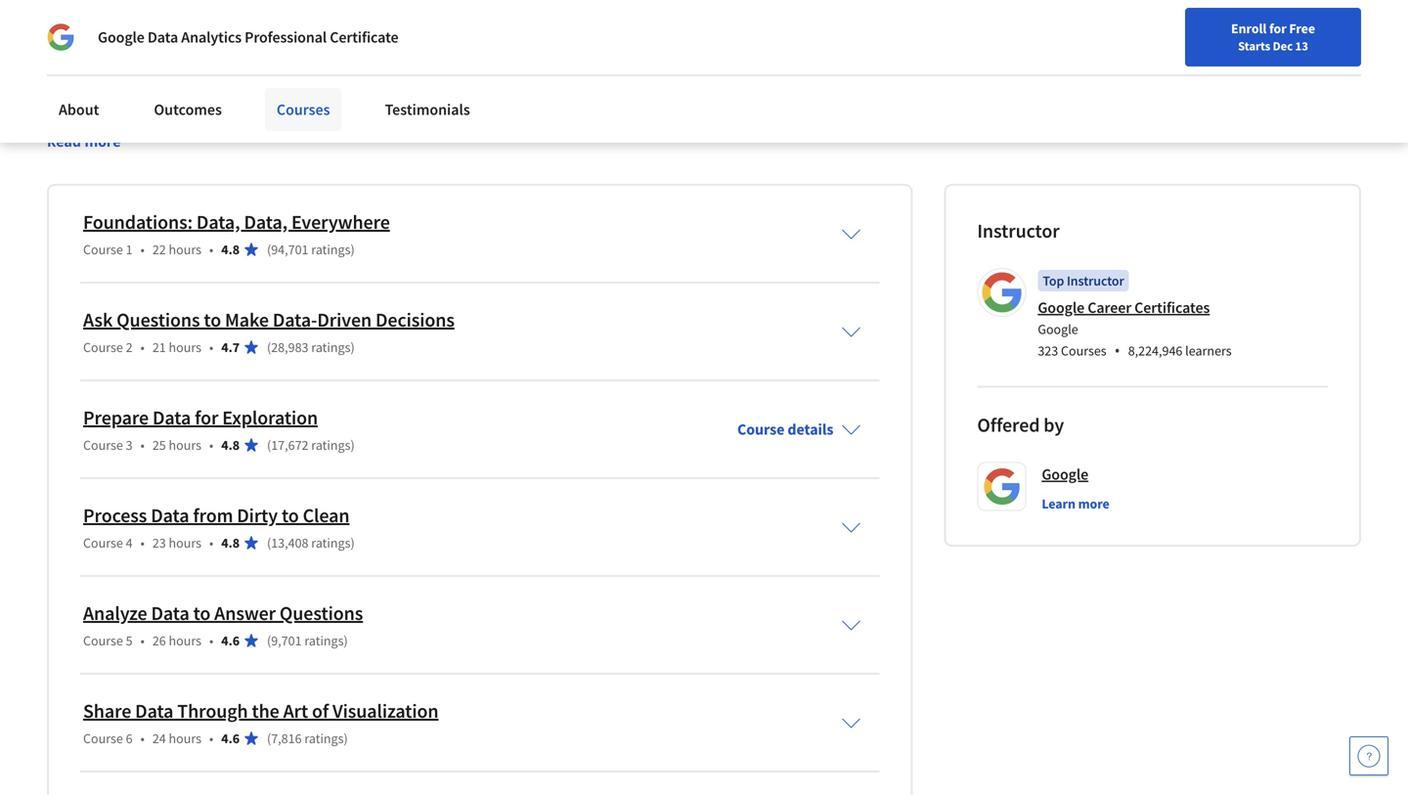 Task type: describe. For each thing, give the bounding box(es) containing it.
1 horizontal spatial questions
[[280, 601, 363, 625]]

visualization
[[333, 699, 439, 723]]

designed
[[101, 80, 161, 100]]

21
[[152, 338, 166, 356]]

and
[[232, 80, 257, 100]]

driven
[[317, 308, 372, 332]]

4.7
[[221, 338, 240, 356]]

( 13,408 ratings )
[[267, 534, 355, 552]]

google image
[[47, 23, 74, 51]]

new
[[134, 57, 161, 76]]

to left the make
[[204, 308, 221, 332]]

prepare data for exploration link
[[83, 405, 318, 430]]

0 vertical spatial courses
[[277, 100, 330, 119]]

dirty
[[237, 503, 278, 528]]

• down the 'through'
[[209, 730, 214, 747]]

answer
[[214, 601, 276, 625]]

course 6 • 24 hours •
[[83, 730, 214, 747]]

1 data, from the left
[[197, 210, 240, 234]]

course details button
[[722, 392, 877, 467]]

outcomes
[[154, 100, 222, 119]]

for for enroll
[[1270, 20, 1287, 37]]

25
[[152, 436, 166, 454]]

• right 3
[[140, 436, 145, 454]]

or
[[573, 57, 587, 76]]

• right 5
[[140, 632, 145, 649]]

learn
[[1042, 495, 1076, 512]]

more for read more
[[85, 132, 121, 151]]

through
[[177, 699, 248, 723]]

experience
[[499, 57, 570, 76]]

analytics
[[81, 104, 144, 123]]

in for jobs
[[803, 80, 816, 100]]

analyze
[[83, 601, 147, 625]]

1 horizontal spatial the
[[252, 699, 279, 723]]

level
[[290, 104, 324, 123]]

( 28,983 ratings )
[[267, 338, 355, 356]]

( for make
[[267, 338, 271, 356]]

• inside top instructor google career certificates google 323 courses • 8,224,946 learners
[[1115, 340, 1121, 361]]

) for process data from dirty to clean
[[351, 534, 355, 552]]

to up 13,408
[[282, 503, 299, 528]]

0 vertical spatial instructor
[[977, 219, 1060, 243]]

( 17,672 ratings )
[[267, 436, 355, 454]]

data inside prepare for a new career in the high-growth field of data analytics, no experience or degree required. get professional training designed by google and have the opportunity to connect with top employers.
[[381, 57, 410, 76]]

( for exploration
[[267, 436, 271, 454]]

degree
[[590, 57, 635, 76]]

course for share data through the art of visualization
[[83, 730, 123, 747]]

field
[[332, 57, 361, 76]]

ratings for exploration
[[311, 436, 351, 454]]

google up learn
[[1042, 465, 1089, 484]]

ratings for make
[[311, 338, 351, 356]]

growth
[[283, 57, 329, 76]]

median
[[193, 104, 245, 123]]

24
[[152, 730, 166, 747]]

certificate
[[330, 27, 399, 47]]

13
[[1296, 38, 1309, 54]]

details
[[788, 420, 834, 439]]

process data from dirty to clean link
[[83, 503, 350, 528]]

course 3 • 25 hours •
[[83, 436, 214, 454]]

4.8 for for
[[221, 436, 240, 454]]

enroll for free starts dec 13
[[1232, 20, 1316, 54]]

have
[[261, 80, 292, 100]]

foundations: data, data, everywhere
[[83, 210, 390, 234]]

make
[[225, 308, 269, 332]]

13,408
[[271, 534, 309, 552]]

top instructor google career certificates google 323 courses • 8,224,946 learners
[[1038, 272, 1232, 361]]

free
[[1290, 20, 1316, 37]]

read more
[[47, 132, 121, 151]]

hours for process
[[169, 534, 202, 552]]

7,816
[[271, 730, 302, 747]]

$92,000.¹
[[389, 104, 454, 123]]

hours for analyze
[[169, 632, 202, 649]]

ratings for the
[[305, 730, 344, 747]]

starts
[[1238, 38, 1271, 54]]

hours for prepare
[[169, 436, 202, 454]]

• right 6
[[140, 730, 145, 747]]

17,672
[[271, 436, 309, 454]]

) for prepare data for exploration
[[351, 436, 355, 454]]

decisions
[[376, 308, 455, 332]]

course for prepare data for exploration
[[83, 436, 123, 454]]

course 1 • 22 hours •
[[83, 241, 214, 258]]

0 horizontal spatial the
[[224, 57, 246, 76]]

ratings for answer
[[305, 632, 344, 649]]

( for the
[[267, 730, 271, 747]]

1 vertical spatial the
[[295, 80, 317, 100]]

art
[[283, 699, 308, 723]]

foundations:
[[83, 210, 193, 234]]

2 vertical spatial for
[[195, 405, 219, 430]]

2 vertical spatial of
[[312, 699, 329, 723]]

offered
[[977, 413, 1040, 437]]

a inside prepare for a new career in the high-growth field of data analytics, no experience or degree required. get professional training designed by google and have the opportunity to connect with top employers.
[[123, 57, 131, 76]]

open
[[733, 80, 768, 100]]

by inside prepare for a new career in the high-growth field of data analytics, no experience or degree required. get professional training designed by google and have the opportunity to connect with top employers.
[[164, 80, 180, 100]]

read
[[47, 132, 81, 151]]

about
[[59, 100, 99, 119]]

google inside prepare for a new career in the high-growth field of data analytics, no experience or degree required. get professional training designed by google and have the opportunity to connect with top employers.
[[183, 80, 229, 100]]

1 vertical spatial by
[[1044, 413, 1064, 437]]

high-
[[249, 57, 283, 76]]

are
[[650, 80, 672, 100]]

analyze data to answer questions
[[83, 601, 363, 625]]

data-
[[273, 308, 317, 332]]

share data through the art of visualization link
[[83, 699, 439, 723]]

google data analytics professional certificate
[[98, 27, 399, 47]]

2
[[126, 338, 133, 356]]

• right 2
[[140, 338, 145, 356]]

google up new
[[98, 27, 145, 47]]

share
[[83, 699, 131, 723]]

• right 4
[[140, 534, 145, 552]]

( for everywhere
[[267, 241, 271, 258]]

professional
[[245, 27, 327, 47]]

professional
[[727, 57, 807, 76]]

hours for ask
[[169, 338, 202, 356]]

( 9,701 ratings )
[[267, 632, 348, 649]]

coursera image
[[23, 16, 148, 47]]

course for foundations: data, data, everywhere
[[83, 241, 123, 258]]

with inside prepare for a new career in the high-growth field of data analytics, no experience or degree required. get professional training designed by google and have the opportunity to connect with top employers.
[[474, 80, 503, 100]]

career
[[1088, 298, 1132, 317]]



Task type: locate. For each thing, give the bounding box(es) containing it.
in for career
[[209, 57, 221, 76]]

prepare up training
[[47, 57, 98, 76]]

in
[[209, 57, 221, 76], [803, 80, 816, 100]]

data, up 94,701
[[244, 210, 288, 234]]

course inside dropdown button
[[738, 420, 785, 439]]

1 vertical spatial of
[[372, 104, 386, 123]]

4
[[126, 534, 133, 552]]

top
[[506, 80, 528, 100]]

courses right 323
[[1061, 342, 1107, 359]]

the down growth
[[295, 80, 317, 100]]

0 horizontal spatial questions
[[117, 308, 200, 332]]

google up 323
[[1038, 320, 1079, 338]]

prepare inside prepare for a new career in the high-growth field of data analytics, no experience or degree required. get professional training designed by google and have the opportunity to connect with top employers.
[[47, 57, 98, 76]]

1 horizontal spatial data
[[381, 57, 410, 76]]

323
[[1038, 342, 1059, 359]]

0 vertical spatial in
[[209, 57, 221, 76]]

ratings down everywhere
[[311, 241, 351, 258]]

courses link
[[265, 88, 342, 131]]

course left 6
[[83, 730, 123, 747]]

of right art
[[312, 699, 329, 723]]

hours for share
[[169, 730, 202, 747]]

•
[[140, 241, 145, 258], [209, 241, 214, 258], [140, 338, 145, 356], [209, 338, 214, 356], [1115, 340, 1121, 361], [140, 436, 145, 454], [209, 436, 214, 454], [140, 534, 145, 552], [209, 534, 214, 552], [140, 632, 145, 649], [209, 632, 214, 649], [140, 730, 145, 747], [209, 730, 214, 747]]

hours right 24
[[169, 730, 202, 747]]

6 hours from the top
[[169, 730, 202, 747]]

course left 3
[[83, 436, 123, 454]]

23
[[152, 534, 166, 552]]

by
[[164, 80, 180, 100], [1044, 413, 1064, 437]]

4.8 down process data from dirty to clean
[[221, 534, 240, 552]]

in inside 'there are 483,000 open jobs in data analytics with a median entry-level salary of $92,000.¹'
[[803, 80, 816, 100]]

career
[[165, 57, 206, 76]]

of down opportunity
[[372, 104, 386, 123]]

ratings for dirty
[[311, 534, 351, 552]]

1 horizontal spatial courses
[[1061, 342, 1107, 359]]

( for answer
[[267, 632, 271, 649]]

prepare
[[47, 57, 98, 76], [83, 405, 149, 430]]

0 vertical spatial prepare
[[47, 57, 98, 76]]

0 vertical spatial 4.8
[[221, 241, 240, 258]]

entry-
[[248, 104, 290, 123]]

data inside 'there are 483,000 open jobs in data analytics with a median entry-level salary of $92,000.¹'
[[47, 104, 78, 123]]

data for for
[[153, 405, 191, 430]]

course 2 • 21 hours •
[[83, 338, 214, 356]]

the left art
[[252, 699, 279, 723]]

more for learn more
[[1079, 495, 1110, 512]]

1 ( from the top
[[267, 241, 271, 258]]

data up new
[[148, 27, 178, 47]]

hours right 22
[[169, 241, 202, 258]]

questions
[[117, 308, 200, 332], [280, 601, 363, 625]]

0 vertical spatial by
[[164, 80, 180, 100]]

for left exploration
[[195, 405, 219, 430]]

0 horizontal spatial in
[[209, 57, 221, 76]]

required.
[[638, 57, 698, 76]]

5
[[126, 632, 133, 649]]

3
[[126, 436, 133, 454]]

google career certificates image
[[980, 271, 1023, 314]]

show notifications image
[[1181, 24, 1205, 48]]

28,983
[[271, 338, 309, 356]]

( 7,816 ratings )
[[267, 730, 348, 747]]

3 hours from the top
[[169, 436, 202, 454]]

2 hours from the top
[[169, 338, 202, 356]]

analytics
[[181, 27, 242, 47]]

• right 1
[[140, 241, 145, 258]]

( down share data through the art of visualization
[[267, 730, 271, 747]]

1 vertical spatial 4.8
[[221, 436, 240, 454]]

0 horizontal spatial with
[[147, 104, 178, 123]]

) right 13,408
[[351, 534, 355, 552]]

outcomes link
[[142, 88, 234, 131]]

0 horizontal spatial more
[[85, 132, 121, 151]]

0 horizontal spatial courses
[[277, 100, 330, 119]]

( down dirty
[[267, 534, 271, 552]]

1 vertical spatial data
[[47, 104, 78, 123]]

menu item
[[1035, 20, 1161, 83]]

1 vertical spatial a
[[181, 104, 189, 123]]

of inside 'there are 483,000 open jobs in data analytics with a median entry-level salary of $92,000.¹'
[[372, 104, 386, 123]]

data up 24
[[135, 699, 174, 723]]

to inside prepare for a new career in the high-growth field of data analytics, no experience or degree required. get professional training designed by google and have the opportunity to connect with top employers.
[[402, 80, 415, 100]]

hours right "25"
[[169, 436, 202, 454]]

1 vertical spatial with
[[147, 104, 178, 123]]

read more button
[[47, 131, 121, 152]]

for inside enroll for free starts dec 13
[[1270, 20, 1287, 37]]

4.6
[[221, 632, 240, 649], [221, 730, 240, 747]]

4.6 down analyze data to answer questions link at left bottom
[[221, 632, 240, 649]]

( for dirty
[[267, 534, 271, 552]]

learn more
[[1042, 495, 1110, 512]]

1 horizontal spatial by
[[1044, 413, 1064, 437]]

6
[[126, 730, 133, 747]]

ratings right 7,816 on the left bottom of page
[[305, 730, 344, 747]]

instructor up career
[[1067, 272, 1125, 289]]

training
[[47, 80, 98, 100]]

to up $92,000.¹
[[402, 80, 415, 100]]

course left 1
[[83, 241, 123, 258]]

more right learn
[[1079, 495, 1110, 512]]

ask questions to make data-driven decisions link
[[83, 308, 455, 332]]

data, up course 1 • 22 hours •
[[197, 210, 240, 234]]

about link
[[47, 88, 111, 131]]

• left 4.7
[[209, 338, 214, 356]]

for up designed
[[101, 57, 120, 76]]

for
[[1270, 20, 1287, 37], [101, 57, 120, 76], [195, 405, 219, 430]]

courses down have
[[277, 100, 330, 119]]

questions up 21
[[117, 308, 200, 332]]

1 hours from the top
[[169, 241, 202, 258]]

get
[[701, 57, 724, 76]]

instructor inside top instructor google career certificates google 323 courses • 8,224,946 learners
[[1067, 272, 1125, 289]]

• down prepare data for exploration
[[209, 436, 214, 454]]

• down the from
[[209, 534, 214, 552]]

in right jobs
[[803, 80, 816, 100]]

with down the no
[[474, 80, 503, 100]]

instructor up top
[[977, 219, 1060, 243]]

there are 483,000 open jobs in data analytics with a median entry-level salary of $92,000.¹
[[47, 80, 819, 123]]

data for from
[[151, 503, 189, 528]]

0 vertical spatial for
[[1270, 20, 1287, 37]]

) down visualization
[[344, 730, 348, 747]]

data up "25"
[[153, 405, 191, 430]]

1 vertical spatial questions
[[280, 601, 363, 625]]

) for share data through the art of visualization
[[344, 730, 348, 747]]

course for ask questions to make data-driven decisions
[[83, 338, 123, 356]]

3 4.8 from the top
[[221, 534, 240, 552]]

prepare for prepare for a new career in the high-growth field of data analytics, no experience or degree required. get professional training designed by google and have the opportunity to connect with top employers.
[[47, 57, 98, 76]]

4.8 for from
[[221, 534, 240, 552]]

0 horizontal spatial instructor
[[977, 219, 1060, 243]]

2 horizontal spatial the
[[295, 80, 317, 100]]

course 5 • 26 hours •
[[83, 632, 214, 649]]

2 4.6 from the top
[[221, 730, 240, 747]]

ratings for everywhere
[[311, 241, 351, 258]]

data up 26
[[151, 601, 189, 625]]

google up median
[[183, 80, 229, 100]]

) right 9,701
[[344, 632, 348, 649]]

ratings down clean at the bottom of page
[[311, 534, 351, 552]]

google
[[98, 27, 145, 47], [183, 80, 229, 100], [1038, 298, 1085, 317], [1038, 320, 1079, 338], [1042, 465, 1089, 484]]

by up the outcomes on the top left of page
[[164, 80, 180, 100]]

dec
[[1273, 38, 1293, 54]]

more down analytics
[[85, 132, 121, 151]]

1 vertical spatial courses
[[1061, 342, 1107, 359]]

4 ( from the top
[[267, 534, 271, 552]]

( down foundations: data, data, everywhere
[[267, 241, 271, 258]]

0 horizontal spatial a
[[123, 57, 131, 76]]

ratings right 9,701
[[305, 632, 344, 649]]

by right the offered
[[1044, 413, 1064, 437]]

google down top
[[1038, 298, 1085, 317]]

in inside prepare for a new career in the high-growth field of data analytics, no experience or degree required. get professional training designed by google and have the opportunity to connect with top employers.
[[209, 57, 221, 76]]

0 vertical spatial questions
[[117, 308, 200, 332]]

4.8 down the prepare data for exploration link
[[221, 436, 240, 454]]

1 horizontal spatial for
[[195, 405, 219, 430]]

for for prepare
[[101, 57, 120, 76]]

( 94,701 ratings )
[[267, 241, 355, 258]]

) right 17,672
[[351, 436, 355, 454]]

0 horizontal spatial for
[[101, 57, 120, 76]]

1 4.6 from the top
[[221, 632, 240, 649]]

0 horizontal spatial data
[[47, 104, 78, 123]]

data down certificate
[[381, 57, 410, 76]]

for up the "dec"
[[1270, 20, 1287, 37]]

( down answer
[[267, 632, 271, 649]]

) for analyze data to answer questions
[[344, 632, 348, 649]]

1 horizontal spatial instructor
[[1067, 272, 1125, 289]]

hours right 26
[[169, 632, 202, 649]]

1 horizontal spatial data,
[[244, 210, 288, 234]]

( down exploration
[[267, 436, 271, 454]]

9,701
[[271, 632, 302, 649]]

1 vertical spatial instructor
[[1067, 272, 1125, 289]]

a left new
[[123, 57, 131, 76]]

( down 'ask questions to make data-driven decisions'
[[267, 338, 271, 356]]

with inside 'there are 483,000 open jobs in data analytics with a median entry-level salary of $92,000.¹'
[[147, 104, 178, 123]]

prepare up 3
[[83, 405, 149, 430]]

salary
[[327, 104, 369, 123]]

3 ( from the top
[[267, 436, 271, 454]]

hours for foundations:
[[169, 241, 202, 258]]

0 vertical spatial data
[[381, 57, 410, 76]]

no
[[478, 57, 496, 76]]

1 horizontal spatial more
[[1079, 495, 1110, 512]]

ratings
[[311, 241, 351, 258], [311, 338, 351, 356], [311, 436, 351, 454], [311, 534, 351, 552], [305, 632, 344, 649], [305, 730, 344, 747]]

4.8 for data,
[[221, 241, 240, 258]]

) for foundations: data, data, everywhere
[[351, 241, 355, 258]]

2 data, from the left
[[244, 210, 288, 234]]

data for through
[[135, 699, 174, 723]]

with down designed
[[147, 104, 178, 123]]

5 hours from the top
[[169, 632, 202, 649]]

None search field
[[279, 12, 602, 51]]

6 ( from the top
[[267, 730, 271, 747]]

ratings right 17,672
[[311, 436, 351, 454]]

1 horizontal spatial a
[[181, 104, 189, 123]]

) down everywhere
[[351, 241, 355, 258]]

google career certificates link
[[1038, 298, 1210, 317]]

course for process data from dirty to clean
[[83, 534, 123, 552]]

• down analyze data to answer questions link at left bottom
[[209, 632, 214, 649]]

course left 4
[[83, 534, 123, 552]]

jobs
[[771, 80, 800, 100]]

testimonials link
[[373, 88, 482, 131]]

analytics,
[[413, 57, 475, 76]]

testimonials
[[385, 100, 470, 119]]

ask
[[83, 308, 113, 332]]

questions up ( 9,701 ratings )
[[280, 601, 363, 625]]

courses inside top instructor google career certificates google 323 courses • 8,224,946 learners
[[1061, 342, 1107, 359]]

prepare for prepare data for exploration
[[83, 405, 149, 430]]

0 vertical spatial 4.6
[[221, 632, 240, 649]]

learners
[[1186, 342, 1232, 359]]

to left answer
[[193, 601, 211, 625]]

course left 5
[[83, 632, 123, 649]]

the
[[224, 57, 246, 76], [295, 80, 317, 100], [252, 699, 279, 723]]

a inside 'there are 483,000 open jobs in data analytics with a median entry-level salary of $92,000.¹'
[[181, 104, 189, 123]]

2 ( from the top
[[267, 338, 271, 356]]

1 vertical spatial in
[[803, 80, 816, 100]]

of inside prepare for a new career in the high-growth field of data analytics, no experience or degree required. get professional training designed by google and have the opportunity to connect with top employers.
[[364, 57, 378, 76]]

prepare data for exploration
[[83, 405, 318, 430]]

everywhere
[[291, 210, 390, 234]]

0 vertical spatial with
[[474, 80, 503, 100]]

1 horizontal spatial with
[[474, 80, 503, 100]]

data for to
[[151, 601, 189, 625]]

ask questions to make data-driven decisions
[[83, 308, 455, 332]]

opportunity
[[320, 80, 398, 100]]

0 vertical spatial more
[[85, 132, 121, 151]]

2 horizontal spatial for
[[1270, 20, 1287, 37]]

for inside prepare for a new career in the high-growth field of data analytics, no experience or degree required. get professional training designed by google and have the opportunity to connect with top employers.
[[101, 57, 120, 76]]

course left details
[[738, 420, 785, 439]]

2 vertical spatial 4.8
[[221, 534, 240, 552]]

) for ask questions to make data-driven decisions
[[351, 338, 355, 356]]

4.6 for through
[[221, 730, 240, 747]]

process data from dirty to clean
[[83, 503, 350, 528]]

ratings down "driven"
[[311, 338, 351, 356]]

4.8
[[221, 241, 240, 258], [221, 436, 240, 454], [221, 534, 240, 552]]

data down training
[[47, 104, 78, 123]]

1 vertical spatial 4.6
[[221, 730, 240, 747]]

instructor
[[977, 219, 1060, 243], [1067, 272, 1125, 289]]

connect
[[418, 80, 471, 100]]

483,000
[[676, 80, 730, 100]]

) down "driven"
[[351, 338, 355, 356]]

a left median
[[181, 104, 189, 123]]

in down analytics
[[209, 57, 221, 76]]

top
[[1043, 272, 1064, 289]]

1 4.8 from the top
[[221, 241, 240, 258]]

of right field
[[364, 57, 378, 76]]

hours right 23
[[169, 534, 202, 552]]

0 vertical spatial the
[[224, 57, 246, 76]]

data
[[148, 27, 178, 47], [153, 405, 191, 430], [151, 503, 189, 528], [151, 601, 189, 625], [135, 699, 174, 723]]

4.6 for to
[[221, 632, 240, 649]]

from
[[193, 503, 233, 528]]

1
[[126, 241, 133, 258]]

8,224,946
[[1128, 342, 1183, 359]]

4.8 down foundations: data, data, everywhere link
[[221, 241, 240, 258]]

• down foundations: data, data, everywhere
[[209, 241, 214, 258]]

offered by
[[977, 413, 1064, 437]]

analyze data to answer questions link
[[83, 601, 363, 625]]

hours right 21
[[169, 338, 202, 356]]

2 4.8 from the top
[[221, 436, 240, 454]]

process
[[83, 503, 147, 528]]

4.6 down the 'through'
[[221, 730, 240, 747]]

0 horizontal spatial by
[[164, 80, 180, 100]]

• left 8,224,946
[[1115, 340, 1121, 361]]

foundations: data, data, everywhere link
[[83, 210, 390, 234]]

5 ( from the top
[[267, 632, 271, 649]]

1 vertical spatial prepare
[[83, 405, 149, 430]]

course for analyze data to answer questions
[[83, 632, 123, 649]]

0 vertical spatial of
[[364, 57, 378, 76]]

4 hours from the top
[[169, 534, 202, 552]]

data for analytics
[[148, 27, 178, 47]]

0 horizontal spatial data,
[[197, 210, 240, 234]]

the up and
[[224, 57, 246, 76]]

help center image
[[1358, 744, 1381, 768]]

1 vertical spatial for
[[101, 57, 120, 76]]

1 horizontal spatial in
[[803, 80, 816, 100]]

1 vertical spatial more
[[1079, 495, 1110, 512]]

2 vertical spatial the
[[252, 699, 279, 723]]

course left 2
[[83, 338, 123, 356]]

26
[[152, 632, 166, 649]]

data up 23
[[151, 503, 189, 528]]

0 vertical spatial a
[[123, 57, 131, 76]]

with
[[474, 80, 503, 100], [147, 104, 178, 123]]

course details
[[738, 420, 834, 439]]



Task type: vqa. For each thing, say whether or not it's contained in the screenshot.
than
no



